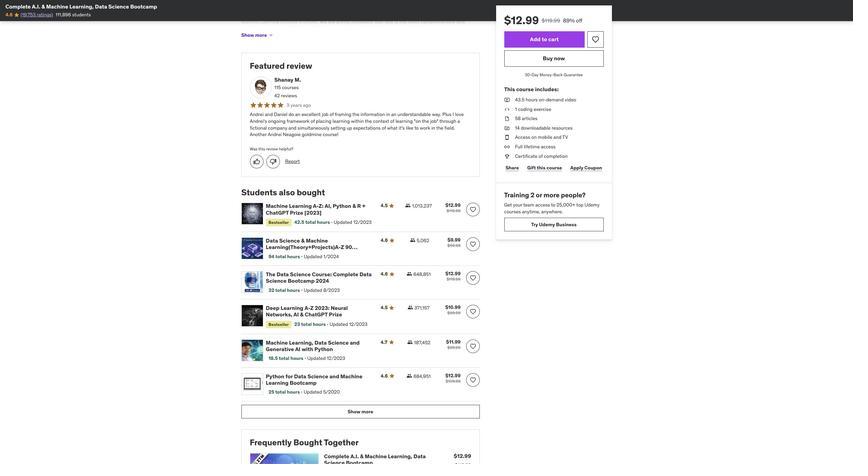 Task type: locate. For each thing, give the bounding box(es) containing it.
apply
[[571, 165, 584, 171]]

to left 'cart'
[[542, 36, 547, 43]]

xsmall image for 58
[[504, 116, 510, 122]]

updated for generative
[[307, 356, 326, 362]]

along
[[411, 0, 423, 5]]

1 horizontal spatial learning,
[[289, 340, 313, 346]]

the up 2.0
[[452, 0, 459, 5]]

3
[[287, 102, 290, 108]]

2 vertical spatial wishlist image
[[470, 241, 477, 248]]

a- inside machine learning a-z: ai, python & r + chatgpt prize [2023]
[[313, 203, 319, 210]]

video
[[565, 97, 577, 103]]

ai inside "machine learning, data science and generative ai with python"
[[295, 346, 301, 353]]

learn data science and machine learning from scratch, get hired, and have fun along the way with the most modern, up-to-date data science course on udemy (we use the latest version of python, tensorflow 2.0 and other libraries). this course is focused on efficiency: never spend time on confusing, out of date, incomplete machine learning tutorials anymore.
[[241, 0, 471, 25]]

more inside the training 2 or more people? get your team access to 25,000+ top udemy courses anytime, anywhere.
[[544, 191, 560, 199]]

1 horizontal spatial to
[[542, 36, 547, 43]]

python inside python for data science and machine learning bootcamp
[[266, 373, 285, 380]]

2 4.5 from the top
[[381, 305, 388, 311]]

1 horizontal spatial most
[[460, 0, 471, 5]]

xsmall image left 1
[[504, 106, 510, 113]]

$12.99 $119.99 89% off
[[504, 13, 583, 27]]

to-
[[268, 5, 274, 11]]

94
[[269, 254, 275, 260]]

xsmall image left 648,851
[[407, 272, 412, 277]]

a- inside "deep learning a-z 2023: neural networks, ai & chatgpt prize"
[[305, 305, 310, 312]]

bootcamp for 32 total hours
[[288, 278, 315, 285]]

0 vertical spatial more
[[255, 32, 267, 38]]

most
[[460, 0, 471, 5], [408, 19, 420, 25]]

tensorflow
[[430, 5, 453, 11]]

2 horizontal spatial learning,
[[388, 454, 413, 460]]

chatgpt up 23 total hours
[[305, 312, 328, 318]]

2 vertical spatial this
[[537, 165, 546, 171]]

0 vertical spatial updated 12/2023
[[334, 220, 372, 226]]

students
[[241, 187, 277, 198]]

in up context
[[386, 112, 390, 118]]

2.0
[[454, 5, 461, 11]]

0 vertical spatial a.i.
[[32, 3, 40, 10]]

bought
[[297, 187, 325, 198]]

1 vertical spatial z
[[310, 305, 314, 312]]

2 vertical spatial learning,
[[388, 454, 413, 460]]

$119.99 up $9.99
[[447, 209, 461, 214]]

udemy up efficiency:
[[336, 5, 351, 11]]

(19,753 ratings)
[[21, 12, 53, 18]]

try udemy business
[[531, 222, 577, 228]]

learning down framing
[[333, 118, 350, 124]]

bootcamp for 25 total hours
[[290, 380, 317, 387]]

andrei down company
[[268, 132, 282, 138]]

1 xsmall image from the top
[[504, 106, 510, 113]]

1 $12.99 $119.99 from the top
[[446, 203, 461, 214]]

1 vertical spatial 4.5
[[381, 305, 388, 311]]

0 vertical spatial $119.99
[[542, 17, 561, 24]]

wishlist image for machine learning, data science and generative ai with python
[[470, 343, 477, 350]]

wishlist image for machine learning a-z: ai, python & r + chatgpt prize [2023]
[[470, 207, 477, 213]]

1 vertical spatial andrei
[[268, 132, 282, 138]]

0 horizontal spatial an
[[295, 112, 301, 118]]

$11.99
[[446, 339, 461, 345]]

371,157
[[415, 305, 430, 311]]

0 vertical spatial learning,
[[69, 3, 94, 10]]

most up know).
[[408, 19, 420, 25]]

total right the 94
[[276, 254, 286, 260]]

z inside data science & machine learning(theory+projects)a-z 90 hours
[[341, 244, 344, 251]]

6 xsmall image from the top
[[504, 153, 510, 160]]

wishlist image for the data science course: complete data science bootcamp 2024
[[470, 275, 477, 282]]

total for for
[[275, 390, 286, 396]]

generative
[[266, 346, 294, 353]]

updated down the learning(theory+projects)a-
[[304, 254, 322, 260]]

ai up 23
[[294, 312, 299, 318]]

this inside learn data science and machine learning from scratch, get hired, and have fun along the way with the most modern, up-to-date data science course on udemy (we use the latest version of python, tensorflow 2.0 and other libraries). this course is focused on efficiency: never spend time on confusing, out of date, incomplete machine learning tutorials anymore.
[[274, 12, 283, 18]]

1 vertical spatial a.i.
[[351, 454, 359, 460]]

1 wishlist image from the top
[[470, 275, 477, 282]]

1 vertical spatial this
[[259, 146, 265, 152]]

training 2 or more people? get your team access to 25,000+ top udemy courses anytime, anywhere.
[[504, 191, 600, 215]]

chatgpt inside machine learning a-z: ai, python & r + chatgpt prize [2023]
[[266, 209, 289, 216]]

and inside python for data science and machine learning bootcamp
[[330, 373, 339, 380]]

1 vertical spatial $99.99
[[448, 345, 461, 351]]

downloadable
[[521, 125, 551, 131]]

complete up '(19,753'
[[5, 3, 31, 10]]

$99.99 inside the $10.99 $99.99
[[448, 311, 461, 316]]

course left you
[[260, 25, 276, 31]]

machine inside python for data science and machine learning bootcamp
[[341, 373, 363, 380]]

complete up 8/2023 on the bottom left
[[333, 271, 358, 278]]

updated down machine learning, data science and generative ai with python link
[[307, 356, 326, 362]]

complete
[[5, 3, 31, 10], [333, 271, 358, 278], [324, 454, 349, 460]]

learning
[[312, 0, 331, 5], [261, 19, 279, 25], [289, 203, 312, 210], [281, 305, 304, 312], [266, 380, 289, 387]]

$12.99 $119.99 for machine learning a-z: ai, python & r + chatgpt prize [2023]
[[446, 203, 461, 214]]

complete down together
[[324, 454, 349, 460]]

statement,
[[374, 25, 399, 31]]

andrei
[[250, 112, 264, 118], [268, 132, 282, 138]]

is up statement,
[[395, 19, 398, 25]]

goldmine
[[302, 132, 322, 138]]

& inside "deep learning a-z 2023: neural networks, ai & chatgpt prize"
[[300, 312, 304, 318]]

hours down the for
[[287, 390, 300, 396]]

i
[[453, 112, 454, 118]]

bootcamp inside complete a.i. & machine learning, data science bootcamp link
[[346, 460, 373, 465]]

2 vertical spatial $119.99
[[447, 277, 461, 282]]

2 vertical spatial to
[[551, 202, 556, 208]]

shanay murdock image
[[250, 77, 272, 99]]

with up 18.5 total hours
[[302, 346, 313, 353]]

111,896 students
[[56, 12, 91, 18]]

learning up focused
[[312, 0, 331, 5]]

2 horizontal spatial this
[[537, 165, 546, 171]]

bestseller down networks,
[[269, 322, 289, 327]]

0 vertical spatial python
[[333, 203, 351, 210]]

ratings)
[[37, 12, 53, 18]]

chatgpt for deep learning a-z 2023: neural networks, ai & chatgpt prize
[[305, 312, 328, 318]]

mark as helpful image
[[253, 158, 260, 165]]

also
[[279, 187, 295, 198]]

a- left ai,
[[313, 203, 319, 210]]

bootcamp for $12.99
[[346, 460, 373, 465]]

$99.99 up $12.99 $109.99
[[448, 345, 461, 351]]

the down job"
[[437, 125, 444, 131]]

do
[[289, 112, 294, 118]]

$12.99 for machine learning a-z: ai, python & r + chatgpt prize [2023]
[[446, 203, 461, 209]]

updated 12/2023 down machine learning, data science and generative ai with python link
[[307, 356, 345, 362]]

xsmall image left 1,013,237
[[405, 203, 411, 209]]

1 vertical spatial complete
[[333, 271, 358, 278]]

learning up it's
[[396, 118, 413, 124]]

0 horizontal spatial a-
[[305, 305, 310, 312]]

1 vertical spatial bestseller
[[269, 322, 289, 327]]

certificate
[[515, 153, 538, 159]]

2 vertical spatial updated 12/2023
[[307, 356, 345, 362]]

0 vertical spatial most
[[460, 0, 471, 5]]

2 wishlist image from the top
[[470, 309, 477, 316]]

and up 5/2020
[[330, 373, 339, 380]]

1 horizontal spatial a-
[[313, 203, 319, 210]]

the data science course: complete data science bootcamp 2024 link
[[266, 271, 373, 285]]

and left the tv
[[554, 134, 562, 141]]

xsmall image for deep learning a-z 2023: neural networks, ai & chatgpt prize
[[408, 305, 413, 311]]

learning up 42.5 in the left of the page
[[289, 203, 312, 210]]

hours down deep learning a-z 2023: neural networks, ai & chatgpt prize link
[[313, 322, 326, 328]]

0 horizontal spatial is
[[300, 12, 303, 18]]

$119.99 for machine learning a-z: ai, python & r + chatgpt prize [2023]
[[447, 209, 461, 214]]

hours down machine learning a-z: ai, python & r + chatgpt prize [2023] link
[[317, 220, 330, 226]]

18.5 total hours
[[269, 356, 304, 362]]

mobile
[[538, 134, 553, 141]]

1 vertical spatial $12.99 $119.99
[[446, 271, 461, 282]]

1 learning from the left
[[333, 118, 350, 124]]

$119.99 up $10.99
[[447, 277, 461, 282]]

0 vertical spatial this
[[385, 19, 393, 25]]

course:
[[312, 271, 332, 278]]

bootcamp inside the data science course: complete data science bootcamp 2024
[[288, 278, 315, 285]]

of down context
[[382, 125, 386, 131]]

0 horizontal spatial this
[[259, 146, 265, 152]]

0 vertical spatial to
[[542, 36, 547, 43]]

0 vertical spatial this
[[274, 12, 283, 18]]

show down modern
[[241, 32, 254, 38]]

buy now button
[[504, 50, 604, 67]]

2 $12.99 $119.99 from the top
[[446, 271, 461, 282]]

tutorials
[[280, 19, 298, 25]]

1 vertical spatial is
[[395, 19, 398, 25]]

andrei and daniel do an excellent job of framing the information in an understandable way. plus i love andrei's ongoing framework of placing learning within the context of learning "on the job" through a fictional company and simultaneously setting up expectations of what it's like to work in the field. another andrei neagoie goldmine course!
[[250, 112, 464, 138]]

xsmall image
[[504, 106, 510, 113], [504, 116, 510, 122], [504, 125, 510, 132], [504, 134, 510, 141], [504, 144, 510, 150], [504, 153, 510, 160]]

learn
[[241, 0, 254, 5]]

2 vertical spatial 12/2023
[[327, 356, 345, 362]]

1 vertical spatial udemy
[[585, 202, 600, 208]]

xsmall image for python for data science and machine learning bootcamp
[[407, 374, 412, 379]]

5 xsmall image from the top
[[504, 144, 510, 150]]

was this review helpful?
[[250, 146, 294, 152]]

3 xsmall image from the top
[[504, 125, 510, 132]]

xsmall image for certificate
[[504, 153, 510, 160]]

12/2023 for machine learning a-z: ai, python & r + chatgpt prize [2023]
[[353, 220, 372, 226]]

1 vertical spatial chatgpt
[[305, 312, 328, 318]]

115
[[274, 85, 281, 91]]

hours for 23 total hours
[[313, 322, 326, 328]]

(we
[[352, 5, 360, 11]]

1 horizontal spatial learning
[[396, 118, 413, 124]]

1 vertical spatial $119.99
[[447, 209, 461, 214]]

is
[[300, 12, 303, 18], [395, 19, 398, 25]]

xsmall image for 1
[[504, 106, 510, 113]]

access
[[515, 134, 531, 141]]

648,851
[[414, 272, 431, 278]]

simultaneously
[[298, 125, 330, 131]]

1 horizontal spatial prize
[[329, 312, 342, 318]]

$99.99 up $11.99
[[448, 311, 461, 316]]

with
[[442, 0, 451, 5], [302, 346, 313, 353]]

0 vertical spatial a-
[[313, 203, 319, 210]]

udemy inside learn data science and machine learning from scratch, get hired, and have fun along the way with the most modern, up-to-date data science course on udemy (we use the latest version of python, tensorflow 2.0 and other libraries). this course is focused on efficiency: never spend time on confusing, out of date, incomplete machine learning tutorials anymore.
[[336, 5, 351, 11]]

updated for machine
[[304, 390, 322, 396]]

1 horizontal spatial andrei
[[268, 132, 282, 138]]

1 vertical spatial show
[[348, 409, 361, 415]]

udemy right try
[[539, 222, 555, 228]]

chatgpt
[[266, 209, 289, 216], [305, 312, 328, 318]]

0 vertical spatial andrei
[[250, 112, 264, 118]]

updated
[[334, 220, 352, 226], [304, 254, 322, 260], [304, 287, 322, 294], [330, 322, 348, 328], [307, 356, 326, 362], [304, 390, 322, 396]]

guarantee
[[564, 72, 583, 77]]

and left 4.7
[[350, 340, 360, 346]]

courses up reviews
[[282, 85, 299, 91]]

in down job"
[[432, 125, 436, 131]]

total for learning,
[[279, 356, 290, 362]]

0 horizontal spatial review
[[266, 146, 278, 152]]

2 vertical spatial python
[[266, 373, 285, 380]]

xsmall image for full
[[504, 144, 510, 150]]

use
[[361, 5, 368, 11]]

learning inside python for data science and machine learning bootcamp
[[266, 380, 289, 387]]

1 vertical spatial courses
[[504, 209, 521, 215]]

updated up the 90
[[334, 220, 352, 226]]

we
[[320, 19, 327, 25]]

$10.99
[[446, 305, 461, 311]]

xsmall image for 14
[[504, 125, 510, 132]]

0 vertical spatial 12/2023
[[353, 220, 372, 226]]

this inside the we are pretty confident that this is the most comprehensive and modern course you will find on the subject anywhere (bold statement, we know).
[[385, 19, 393, 25]]

2 vertical spatial udemy
[[539, 222, 555, 228]]

with up the tensorflow
[[442, 0, 451, 5]]

0 horizontal spatial andrei
[[250, 112, 264, 118]]

chatgpt for machine learning a-z: ai, python & r + chatgpt prize [2023]
[[266, 209, 289, 216]]

way.
[[432, 112, 441, 118]]

certificate of completion
[[515, 153, 568, 159]]

this right gift
[[537, 165, 546, 171]]

python left the for
[[266, 373, 285, 380]]

$99.99
[[448, 311, 461, 316], [448, 345, 461, 351]]

the left the way
[[424, 0, 431, 5]]

hours for 18.5 total hours
[[291, 356, 304, 362]]

+
[[362, 203, 366, 210]]

udemy inside the training 2 or more people? get your team access to 25,000+ top udemy courses anytime, anywhere.
[[585, 202, 600, 208]]

$109.99
[[446, 379, 461, 384]]

udemy right top on the right top of the page
[[585, 202, 600, 208]]

1 vertical spatial updated 12/2023
[[330, 322, 368, 328]]

wishlist image
[[592, 35, 600, 44], [470, 207, 477, 213], [470, 241, 477, 248]]

hours for 42.5 total hours
[[317, 220, 330, 226]]

1 vertical spatial wishlist image
[[470, 207, 477, 213]]

0 horizontal spatial courses
[[282, 85, 299, 91]]

frequently
[[250, 438, 292, 449]]

4.5 for deep learning a-z 2023: neural networks, ai & chatgpt prize
[[381, 305, 388, 311]]

data inside data science & machine learning(theory+projects)a-z 90 hours
[[266, 238, 278, 244]]

684,951
[[414, 374, 431, 380]]

$12.99 $119.99 right 1,013,237
[[446, 203, 461, 214]]

to inside the training 2 or more people? get your team access to 25,000+ top udemy courses anytime, anywhere.
[[551, 202, 556, 208]]

updated 5/2020
[[304, 390, 340, 396]]

xsmall image left 684,951
[[407, 374, 412, 379]]

1 horizontal spatial an
[[391, 112, 397, 118]]

$10.99 $99.99
[[446, 305, 461, 316]]

4.5 for machine learning a-z: ai, python & r + chatgpt prize [2023]
[[381, 203, 388, 209]]

xsmall image
[[268, 32, 274, 38], [504, 97, 510, 103], [405, 203, 411, 209], [410, 238, 416, 243], [407, 272, 412, 277], [408, 305, 413, 311], [407, 340, 413, 345], [407, 374, 412, 379]]

1 horizontal spatial with
[[442, 0, 451, 5]]

2 bestseller from the top
[[269, 322, 289, 327]]

chatgpt down "students also bought"
[[266, 209, 289, 216]]

to
[[542, 36, 547, 43], [415, 125, 419, 131], [551, 202, 556, 208]]

4.6 for data science & machine learning(theory+projects)a-z 90 hours
[[381, 238, 388, 244]]

course inside the we are pretty confident that this is the most comprehensive and modern course you will find on the subject anywhere (bold statement, we know).
[[260, 25, 276, 31]]

access on mobile and tv
[[515, 134, 568, 141]]

complete a.i. & machine learning, data science bootcamp
[[5, 3, 157, 10], [324, 454, 426, 465]]

2 horizontal spatial more
[[544, 191, 560, 199]]

& inside data science & machine learning(theory+projects)a-z 90 hours
[[301, 238, 305, 244]]

updated for data
[[304, 287, 322, 294]]

featured
[[250, 61, 285, 71]]

chatgpt inside "deep learning a-z 2023: neural networks, ai & chatgpt prize"
[[305, 312, 328, 318]]

python down 23 total hours
[[315, 346, 333, 353]]

0 horizontal spatial learning
[[333, 118, 350, 124]]

4 wishlist image from the top
[[470, 377, 477, 384]]

ai up 18.5 total hours
[[295, 346, 301, 353]]

prize up 42.5 in the left of the page
[[290, 209, 303, 216]]

2 xsmall image from the top
[[504, 116, 510, 122]]

0 horizontal spatial udemy
[[336, 5, 351, 11]]

xsmall image left the 5,062
[[410, 238, 416, 243]]

and up neagoie
[[289, 125, 297, 131]]

1 horizontal spatial more
[[362, 409, 373, 415]]

wishlist image
[[470, 275, 477, 282], [470, 309, 477, 316], [470, 343, 477, 350], [470, 377, 477, 384]]

0 vertical spatial ai
[[294, 312, 299, 318]]

1 vertical spatial access
[[536, 202, 550, 208]]

1 vertical spatial ai
[[295, 346, 301, 353]]

total for science
[[276, 254, 286, 260]]

1 vertical spatial review
[[266, 146, 278, 152]]

1 vertical spatial prize
[[329, 312, 342, 318]]

0 vertical spatial $99.99
[[448, 311, 461, 316]]

to down "on
[[415, 125, 419, 131]]

buy
[[543, 55, 553, 62]]

courses down get
[[504, 209, 521, 215]]

bestseller for machine learning a-z: ai, python & r + chatgpt prize [2023]
[[269, 220, 289, 225]]

xsmall image for the data science course: complete data science bootcamp 2024
[[407, 272, 412, 277]]

1 vertical spatial show more button
[[241, 406, 480, 419]]

2 $99.99 from the top
[[448, 345, 461, 351]]

back
[[554, 72, 563, 77]]

$99.99 inside $11.99 $99.99
[[448, 345, 461, 351]]

0 vertical spatial chatgpt
[[266, 209, 289, 216]]

xsmall image left 14 at the right top of the page
[[504, 125, 510, 132]]

learning up 23
[[281, 305, 304, 312]]

& inside machine learning a-z: ai, python & r + chatgpt prize [2023]
[[353, 203, 356, 210]]

machine inside complete a.i. & machine learning, data science bootcamp
[[365, 454, 387, 460]]

hours down the learning(theory+projects)a-
[[287, 254, 300, 260]]

on down anymore.
[[305, 25, 311, 31]]

python right ai,
[[333, 203, 351, 210]]

review up m.
[[287, 61, 312, 71]]

1 4.5 from the top
[[381, 203, 388, 209]]

updated for z
[[304, 254, 322, 260]]

1 bestseller from the top
[[269, 220, 289, 225]]

bestseller left 42.5 in the left of the page
[[269, 220, 289, 225]]

hours right 32
[[287, 287, 300, 294]]

with inside learn data science and machine learning from scratch, get hired, and have fun along the way with the most modern, up-to-date data science course on udemy (we use the latest version of python, tensorflow 2.0 and other libraries). this course is focused on efficiency: never spend time on confusing, out of date, incomplete machine learning tutorials anymore.
[[442, 0, 451, 5]]

1 vertical spatial this
[[504, 86, 515, 93]]

4 xsmall image from the top
[[504, 134, 510, 141]]

0 horizontal spatial chatgpt
[[266, 209, 289, 216]]

0 vertical spatial bestseller
[[269, 220, 289, 225]]

prize inside machine learning a-z: ai, python & r + chatgpt prize [2023]
[[290, 209, 303, 216]]

$12.99 for python for data science and machine learning bootcamp
[[446, 373, 461, 379]]

3 wishlist image from the top
[[470, 343, 477, 350]]

this inside gift this course link
[[537, 165, 546, 171]]

get
[[361, 0, 368, 5]]

time
[[379, 12, 388, 18]]

xsmall image left 43.5
[[504, 97, 510, 103]]

xsmall image left access
[[504, 134, 510, 141]]

learning up 25
[[266, 380, 289, 387]]

23
[[294, 322, 300, 328]]

1 vertical spatial a-
[[305, 305, 310, 312]]

framework
[[287, 118, 310, 124]]

xsmall image left full
[[504, 144, 510, 150]]

now
[[554, 55, 565, 62]]

0 vertical spatial complete a.i. & machine learning, data science bootcamp
[[5, 3, 157, 10]]

25
[[269, 390, 274, 396]]

1 horizontal spatial udemy
[[539, 222, 555, 228]]

0 vertical spatial in
[[386, 112, 390, 118]]

work
[[420, 125, 431, 131]]

up
[[347, 125, 352, 131]]

1 an from the left
[[295, 112, 301, 118]]

bootcamp inside python for data science and machine learning bootcamp
[[290, 380, 317, 387]]

to inside button
[[542, 36, 547, 43]]

0 vertical spatial review
[[287, 61, 312, 71]]

focused
[[304, 12, 321, 18]]

deep learning a-z 2023: neural networks, ai & chatgpt prize link
[[266, 305, 373, 318]]

prize inside "deep learning a-z 2023: neural networks, ai & chatgpt prize"
[[329, 312, 342, 318]]

1 horizontal spatial chatgpt
[[305, 312, 328, 318]]

1 $99.99 from the top
[[448, 311, 461, 316]]

1 vertical spatial to
[[415, 125, 419, 131]]

1 vertical spatial more
[[544, 191, 560, 199]]

more
[[255, 32, 267, 38], [544, 191, 560, 199], [362, 409, 373, 415]]

0 horizontal spatial show more
[[241, 32, 267, 38]]

0 vertical spatial udemy
[[336, 5, 351, 11]]

is up anymore.
[[300, 12, 303, 18]]

1 horizontal spatial courses
[[504, 209, 521, 215]]

updated 8/2023
[[304, 287, 340, 294]]

a.i. down together
[[351, 454, 359, 460]]

hours
[[266, 251, 285, 257]]

0 horizontal spatial to
[[415, 125, 419, 131]]

total right 32
[[275, 287, 286, 294]]

a-
[[313, 203, 319, 210], [305, 305, 310, 312]]

0 horizontal spatial show
[[241, 32, 254, 38]]

access
[[541, 144, 556, 150], [536, 202, 550, 208]]

1 vertical spatial python
[[315, 346, 333, 353]]

z left the 90
[[341, 244, 344, 251]]

off
[[576, 17, 583, 24]]

and down the incomplete
[[457, 19, 465, 25]]

on right time
[[389, 12, 395, 18]]

0 vertical spatial show more button
[[241, 28, 274, 42]]

this up statement,
[[385, 19, 393, 25]]

an up what
[[391, 112, 397, 118]]

1 vertical spatial with
[[302, 346, 313, 353]]

mark as unhelpful image
[[270, 158, 277, 165]]

an right do
[[295, 112, 301, 118]]

reviews
[[281, 93, 297, 99]]



Task type: describe. For each thing, give the bounding box(es) containing it.
course!
[[323, 132, 339, 138]]

$99.99 for machine learning, data science and generative ai with python
[[448, 345, 461, 351]]

0 vertical spatial show
[[241, 32, 254, 38]]

machine inside "machine learning, data science and generative ai with python"
[[266, 340, 288, 346]]

is inside learn data science and machine learning from scratch, get hired, and have fun along the way with the most modern, up-to-date data science course on udemy (we use the latest version of python, tensorflow 2.0 and other libraries). this course is focused on efficiency: never spend time on confusing, out of date, incomplete machine learning tutorials anymore.
[[300, 12, 303, 18]]

58 articles
[[515, 116, 538, 122]]

and up the latest
[[383, 0, 391, 5]]

[2023]
[[305, 209, 322, 216]]

0 horizontal spatial in
[[386, 112, 390, 118]]

58
[[515, 116, 521, 122]]

total down "[2023]"
[[305, 220, 316, 226]]

know).
[[408, 25, 423, 31]]

this for was this review helpful?
[[259, 146, 265, 152]]

& inside complete a.i. & machine learning, data science bootcamp
[[360, 454, 364, 460]]

2 vertical spatial more
[[362, 409, 373, 415]]

1 show more button from the top
[[241, 28, 274, 42]]

networks,
[[266, 312, 293, 318]]

8/2023
[[324, 287, 340, 294]]

framing
[[335, 112, 352, 118]]

science inside python for data science and machine learning bootcamp
[[308, 373, 328, 380]]

on inside the we are pretty confident that this is the most comprehensive and modern course you will find on the subject anywhere (bold statement, we know).
[[305, 25, 311, 31]]

and up the tutorials
[[284, 0, 292, 5]]

anywhere.
[[542, 209, 563, 215]]

2 learning from the left
[[396, 118, 413, 124]]

add to cart button
[[504, 31, 585, 48]]

tv
[[563, 134, 568, 141]]

a- for z
[[305, 305, 310, 312]]

updated 12/2023 for deep learning a-z 2023: neural networks, ai & chatgpt prize
[[330, 322, 368, 328]]

together
[[324, 438, 359, 449]]

the up we
[[399, 19, 407, 25]]

1 horizontal spatial a.i.
[[351, 454, 359, 460]]

will
[[286, 25, 294, 31]]

4.6 for python for data science and machine learning bootcamp
[[381, 373, 388, 380]]

0 vertical spatial show more
[[241, 32, 267, 38]]

hours for 94 total hours
[[287, 254, 300, 260]]

excellent
[[302, 112, 321, 118]]

bought
[[294, 438, 322, 449]]

most inside the we are pretty confident that this is the most comprehensive and modern course you will find on the subject anywhere (bold statement, we know).
[[408, 19, 420, 25]]

18.5
[[269, 356, 278, 362]]

90
[[345, 244, 352, 251]]

of right the job
[[330, 112, 334, 118]]

through
[[440, 118, 457, 124]]

for
[[286, 373, 293, 380]]

access inside the training 2 or more people? get your team access to 25,000+ top udemy courses anytime, anywhere.
[[536, 202, 550, 208]]

date
[[274, 5, 283, 11]]

on down from
[[330, 5, 335, 11]]

0 vertical spatial complete
[[5, 3, 31, 10]]

find
[[295, 25, 304, 31]]

this for gift this course
[[537, 165, 546, 171]]

42
[[274, 93, 280, 99]]

of down full lifetime access
[[539, 153, 543, 159]]

field.
[[445, 125, 455, 131]]

xsmall image for data science & machine learning(theory+projects)a-z 90 hours
[[410, 238, 416, 243]]

1 horizontal spatial review
[[287, 61, 312, 71]]

1 coding exercise
[[515, 106, 552, 112]]

share
[[506, 165, 519, 171]]

science inside data science & machine learning(theory+projects)a-z 90 hours
[[279, 238, 300, 244]]

job"
[[430, 118, 439, 124]]

to inside andrei and daniel do an excellent job of framing the information in an understandable way. plus i love andrei's ongoing framework of placing learning within the context of learning "on the job" through a fictional company and simultaneously setting up expectations of what it's like to work in the field. another andrei neagoie goldmine course!
[[415, 125, 419, 131]]

frequently bought together
[[250, 438, 359, 449]]

demand
[[547, 97, 564, 103]]

that
[[374, 19, 384, 25]]

prize for 2023:
[[329, 312, 342, 318]]

on up full lifetime access
[[532, 134, 537, 141]]

1 vertical spatial complete a.i. & machine learning, data science bootcamp
[[324, 454, 426, 465]]

ongoing
[[268, 118, 286, 124]]

hours for 32 total hours
[[287, 287, 300, 294]]

try udemy business link
[[504, 218, 604, 232]]

buy now
[[543, 55, 565, 62]]

$99.99 for deep learning a-z 2023: neural networks, ai & chatgpt prize
[[448, 311, 461, 316]]

includes:
[[535, 86, 559, 93]]

try
[[531, 222, 538, 228]]

the data science course: complete data science bootcamp 2024
[[266, 271, 372, 285]]

ai inside "deep learning a-z 2023: neural networks, ai & chatgpt prize"
[[294, 312, 299, 318]]

2 an from the left
[[391, 112, 397, 118]]

machine learning a-z: ai, python & r + chatgpt prize [2023]
[[266, 203, 366, 216]]

information
[[361, 112, 385, 118]]

$11.99 $99.99
[[446, 339, 461, 351]]

have
[[392, 0, 402, 5]]

company
[[268, 125, 287, 131]]

data inside python for data science and machine learning bootcamp
[[294, 373, 306, 380]]

hours for 25 total hours
[[287, 390, 300, 396]]

$12.99 $119.99 for the data science course: complete data science bootcamp 2024
[[446, 271, 461, 282]]

bestseller for deep learning a-z 2023: neural networks, ai & chatgpt prize
[[269, 322, 289, 327]]

machine inside machine learning a-z: ai, python & r + chatgpt prize [2023]
[[266, 203, 288, 210]]

you
[[277, 25, 285, 31]]

"on
[[414, 118, 421, 124]]

learning inside machine learning a-z: ai, python & r + chatgpt prize [2023]
[[289, 203, 312, 210]]

of up simultaneously
[[311, 118, 315, 124]]

of right the out
[[427, 12, 432, 18]]

hired,
[[370, 0, 382, 5]]

other
[[241, 12, 253, 18]]

0 vertical spatial access
[[541, 144, 556, 150]]

add
[[530, 36, 541, 43]]

understandable
[[398, 112, 431, 118]]

gift this course link
[[526, 161, 564, 175]]

your
[[513, 202, 523, 208]]

learning down libraries).
[[261, 19, 279, 25]]

learning, inside "machine learning, data science and generative ai with python"
[[289, 340, 313, 346]]

on up we
[[323, 12, 328, 18]]

learning inside "deep learning a-z 2023: neural networks, ai & chatgpt prize"
[[281, 305, 304, 312]]

the up work
[[422, 118, 429, 124]]

course down the completion
[[547, 165, 562, 171]]

daniel
[[274, 112, 288, 118]]

cart
[[549, 36, 559, 43]]

anywhere
[[338, 25, 360, 31]]

the down anymore.
[[312, 25, 319, 31]]

32 total hours
[[269, 287, 300, 294]]

wishlist image for data science & machine learning(theory+projects)a-z 90 hours
[[470, 241, 477, 248]]

xsmall image for machine learning, data science and generative ai with python
[[407, 340, 413, 345]]

$9.99
[[448, 237, 461, 243]]

1 horizontal spatial show
[[348, 409, 361, 415]]

m.
[[295, 76, 301, 83]]

xsmall image for access
[[504, 134, 510, 141]]

deep
[[266, 305, 280, 312]]

subject
[[320, 25, 337, 31]]

2 vertical spatial complete
[[324, 454, 349, 460]]

report
[[285, 158, 300, 165]]

the down hired,
[[369, 5, 376, 11]]

courses inside "shanay m. 115 courses 42 reviews"
[[282, 85, 299, 91]]

prize for ai,
[[290, 209, 303, 216]]

we
[[400, 25, 407, 31]]

the up expectations
[[365, 118, 372, 124]]

4.6 for the data science course: complete data science bootcamp 2024
[[381, 271, 388, 277]]

43.5 hours on-demand video
[[515, 97, 577, 103]]

apply coupon button
[[569, 161, 604, 175]]

0 vertical spatial wishlist image
[[592, 35, 600, 44]]

and up 'ongoing'
[[265, 112, 273, 118]]

course up the tutorials
[[284, 12, 299, 18]]

are
[[328, 19, 335, 25]]

$12.99 $109.99
[[446, 373, 461, 384]]

0 horizontal spatial more
[[255, 32, 267, 38]]

and inside "machine learning, data science and generative ai with python"
[[350, 340, 360, 346]]

updated 12/2023 for machine learning a-z: ai, python & r + chatgpt prize [2023]
[[334, 220, 372, 226]]

comprehensive
[[421, 19, 456, 25]]

of down fun on the top of the page
[[407, 5, 411, 11]]

we are pretty confident that this is the most comprehensive and modern course you will find on the subject anywhere (bold statement, we know).
[[241, 19, 465, 31]]

0 horizontal spatial complete a.i. & machine learning, data science bootcamp
[[5, 3, 157, 10]]

1 horizontal spatial this
[[504, 86, 515, 93]]

$119.99 inside $12.99 $119.99 89% off
[[542, 17, 561, 24]]

2 show more button from the top
[[241, 406, 480, 419]]

wishlist image for python for data science and machine learning bootcamp
[[470, 377, 477, 384]]

data inside "machine learning, data science and generative ai with python"
[[315, 340, 327, 346]]

helpful?
[[279, 146, 294, 152]]

course up 43.5
[[517, 86, 534, 93]]

machine learning, data science and generative ai with python
[[266, 340, 360, 353]]

z inside "deep learning a-z 2023: neural networks, ai & chatgpt prize"
[[310, 305, 314, 312]]

wishlist image for deep learning a-z 2023: neural networks, ai & chatgpt prize
[[470, 309, 477, 316]]

course up focused
[[314, 5, 328, 11]]

courses inside the training 2 or more people? get your team access to 25,000+ top udemy courses anytime, anywhere.
[[504, 209, 521, 215]]

anytime,
[[522, 209, 540, 215]]

$119.99 for the data science course: complete data science bootcamp 2024
[[447, 277, 461, 282]]

1 horizontal spatial in
[[432, 125, 436, 131]]

with inside "machine learning, data science and generative ai with python"
[[302, 346, 313, 353]]

most inside learn data science and machine learning from scratch, get hired, and have fun along the way with the most modern, up-to-date data science course on udemy (we use the latest version of python, tensorflow 2.0 and other libraries). this course is focused on efficiency: never spend time on confusing, out of date, incomplete machine learning tutorials anymore.
[[460, 0, 471, 5]]

python inside "machine learning, data science and generative ai with python"
[[315, 346, 333, 353]]

machine inside data science & machine learning(theory+projects)a-z 90 hours
[[306, 238, 328, 244]]

total for data
[[275, 287, 286, 294]]

a- for z:
[[313, 203, 319, 210]]

4.7
[[381, 340, 388, 346]]

neural
[[331, 305, 348, 312]]

updated down neural
[[330, 322, 348, 328]]

of up what
[[390, 118, 395, 124]]

and right 2.0
[[462, 5, 470, 11]]

top
[[577, 202, 584, 208]]

students also bought
[[241, 187, 325, 198]]

fun
[[403, 0, 410, 5]]

love
[[455, 112, 464, 118]]

1 vertical spatial show more
[[348, 409, 373, 415]]

the up within
[[353, 112, 360, 118]]

this course includes:
[[504, 86, 559, 93]]

complete inside the data science course: complete data science bootcamp 2024
[[333, 271, 358, 278]]

apply coupon
[[571, 165, 603, 171]]

learning(theory+projects)a-
[[266, 244, 341, 251]]

12/2023 for deep learning a-z 2023: neural networks, ai & chatgpt prize
[[349, 322, 368, 328]]

from
[[332, 0, 342, 5]]

total right 23
[[301, 322, 312, 328]]

confusing,
[[396, 12, 418, 18]]

xsmall image for machine learning a-z: ai, python & r + chatgpt prize [2023]
[[405, 203, 411, 209]]

23 total hours
[[294, 322, 326, 328]]

udemy inside try udemy business link
[[539, 222, 555, 228]]

machine learning a-z: ai, python & r + chatgpt prize [2023] link
[[266, 203, 373, 216]]

science inside "machine learning, data science and generative ai with python"
[[328, 340, 349, 346]]

14
[[515, 125, 520, 131]]

hours up 1 coding exercise
[[526, 97, 538, 103]]

a
[[458, 118, 460, 124]]

machine learning, data science and generative ai with python link
[[266, 340, 373, 353]]

scratch,
[[343, 0, 360, 5]]

0 horizontal spatial a.i.
[[32, 3, 40, 10]]

python inside machine learning a-z: ai, python & r + chatgpt prize [2023]
[[333, 203, 351, 210]]

and inside the we are pretty confident that this is the most comprehensive and modern course you will find on the subject anywhere (bold statement, we know).
[[457, 19, 465, 25]]

xsmall image down libraries).
[[268, 32, 274, 38]]

team
[[524, 202, 534, 208]]

python,
[[412, 5, 429, 11]]

5/2020
[[323, 390, 340, 396]]

$12.99 for the data science course: complete data science bootcamp 2024
[[446, 271, 461, 277]]

is inside the we are pretty confident that this is the most comprehensive and modern course you will find on the subject anywhere (bold statement, we know).
[[395, 19, 398, 25]]

get
[[504, 202, 512, 208]]



Task type: vqa. For each thing, say whether or not it's contained in the screenshot.


